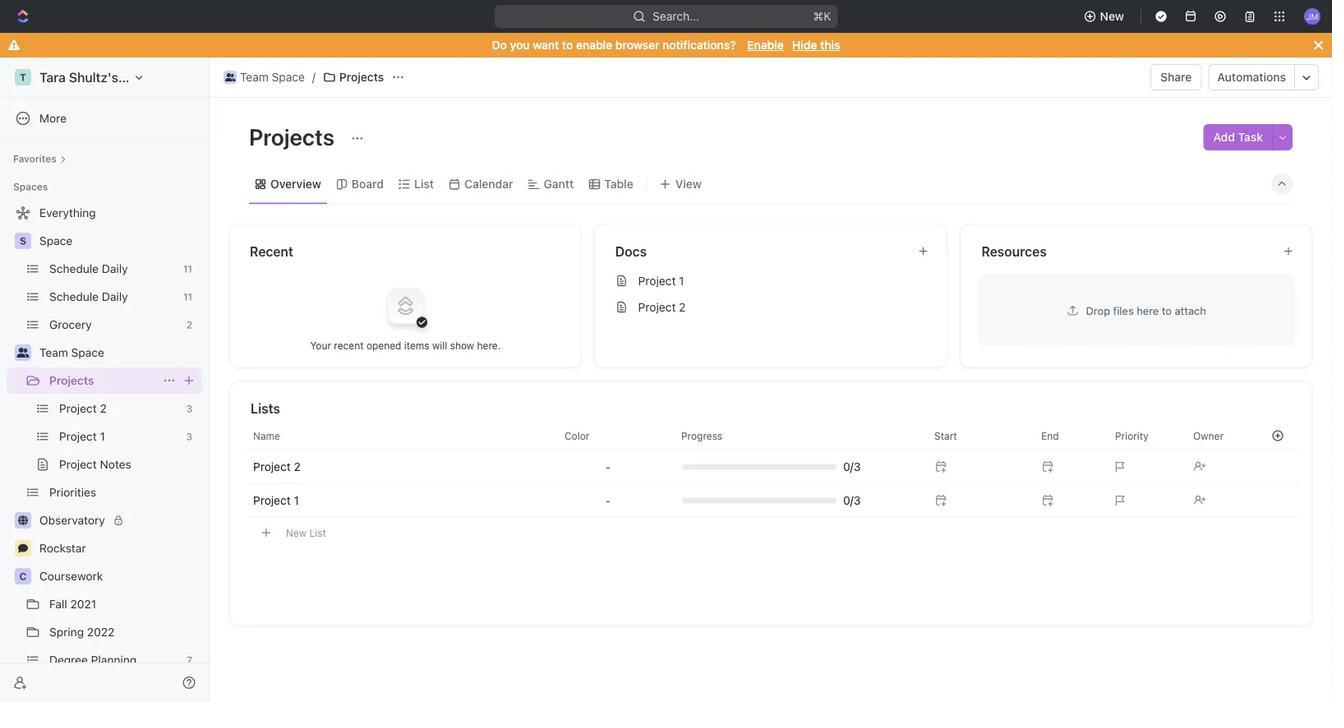 Task type: describe. For each thing, give the bounding box(es) containing it.
jm button
[[1300, 3, 1326, 30]]

1 schedule daily link from the top
[[49, 256, 177, 282]]

grocery
[[49, 318, 92, 331]]

daily for second schedule daily "link"
[[102, 290, 128, 303]]

0/3 for project 1
[[844, 494, 861, 507]]

1 inside tree
[[100, 430, 105, 443]]

tara shultz's workspace, , element
[[15, 69, 31, 86]]

overview link
[[267, 173, 321, 196]]

spring 2022
[[49, 625, 115, 639]]

rockstar link
[[39, 535, 199, 562]]

priorities link
[[49, 479, 199, 506]]

2022
[[87, 625, 115, 639]]

everything link
[[7, 200, 199, 226]]

here
[[1137, 304, 1160, 317]]

grocery link
[[49, 312, 180, 338]]

priority
[[1116, 430, 1149, 442]]

project 2 inside tree
[[59, 402, 107, 415]]

spring 2022 link
[[49, 619, 199, 645]]

hide
[[792, 38, 818, 52]]

share button
[[1151, 64, 1202, 90]]

1 horizontal spatial project 1
[[253, 494, 299, 507]]

notes
[[100, 458, 131, 471]]

recent
[[334, 340, 364, 351]]

search...
[[653, 9, 700, 23]]

tara shultz's workspace
[[39, 69, 190, 85]]

1 vertical spatial projects
[[249, 123, 340, 150]]

jm
[[1307, 11, 1319, 21]]

user group image
[[17, 348, 29, 358]]

observatory
[[39, 513, 105, 527]]

planning
[[91, 653, 137, 667]]

resources button
[[981, 241, 1270, 261]]

add
[[1214, 130, 1236, 144]]

11 for second schedule daily "link"
[[183, 291, 192, 303]]

1 vertical spatial projects link
[[49, 368, 156, 394]]

more
[[39, 111, 67, 125]]

degree planning link
[[49, 647, 180, 673]]

automations
[[1218, 70, 1287, 84]]

0 vertical spatial project 2
[[639, 300, 686, 314]]

overview
[[271, 177, 321, 191]]

1 horizontal spatial 1
[[294, 494, 299, 507]]

gantt link
[[541, 173, 574, 196]]

team space inside tree
[[39, 346, 104, 359]]

/
[[312, 70, 316, 84]]

spring
[[49, 625, 84, 639]]

want
[[533, 38, 559, 52]]

2 schedule daily link from the top
[[49, 284, 177, 310]]

priorities
[[49, 486, 96, 499]]

1 horizontal spatial project 1 link
[[253, 494, 299, 507]]

no recent items image
[[373, 273, 439, 339]]

space, , element
[[15, 233, 31, 249]]

name button
[[247, 423, 555, 449]]

0 vertical spatial list
[[414, 177, 434, 191]]

schedule daily for 2nd schedule daily "link" from the bottom
[[49, 262, 128, 275]]

spaces
[[13, 181, 48, 192]]

progress button
[[672, 423, 915, 449]]

enable
[[748, 38, 784, 52]]

fall 2021 link
[[49, 591, 199, 617]]

space link
[[39, 228, 199, 254]]

share
[[1161, 70, 1193, 84]]

view button
[[654, 165, 708, 204]]

2 vertical spatial space
[[71, 346, 104, 359]]

tree inside 'sidebar' navigation
[[7, 200, 202, 702]]

color
[[565, 430, 590, 442]]

items
[[404, 340, 430, 351]]

observatory link
[[39, 507, 199, 534]]

shultz's
[[69, 69, 118, 85]]

table
[[605, 177, 634, 191]]

color button
[[555, 423, 662, 449]]

everything
[[39, 206, 96, 220]]

0 vertical spatial team space link
[[220, 67, 309, 87]]

2 vertical spatial project 2
[[253, 460, 301, 474]]

coursework, , element
[[15, 568, 31, 585]]

globe image
[[18, 516, 28, 525]]

list inside button
[[310, 527, 326, 539]]

lists
[[251, 400, 280, 416]]

owner
[[1194, 430, 1224, 442]]

0 vertical spatial projects
[[339, 70, 384, 84]]

your
[[310, 340, 331, 351]]

favorites
[[13, 153, 57, 164]]

end button
[[1032, 423, 1106, 449]]

add task
[[1214, 130, 1264, 144]]

1 horizontal spatial team space
[[240, 70, 305, 84]]

progress
[[682, 430, 723, 442]]

gantt
[[544, 177, 574, 191]]

table link
[[601, 173, 634, 196]]

board link
[[348, 173, 384, 196]]

workspace
[[122, 69, 190, 85]]

do
[[492, 38, 507, 52]]

project 1 inside tree
[[59, 430, 105, 443]]

task
[[1239, 130, 1264, 144]]

1 vertical spatial space
[[39, 234, 73, 247]]

new button
[[1078, 3, 1135, 30]]

show
[[450, 340, 475, 351]]

to for enable
[[562, 38, 573, 52]]

you
[[510, 38, 530, 52]]

project notes link
[[59, 451, 199, 478]]

fall
[[49, 597, 67, 611]]

owner button
[[1184, 423, 1258, 449]]

11 for 2nd schedule daily "link" from the bottom
[[183, 263, 192, 275]]

calendar
[[465, 177, 513, 191]]



Task type: vqa. For each thing, say whether or not it's contained in the screenshot.
Project 2 within the Sidebar Navigation
yes



Task type: locate. For each thing, give the bounding box(es) containing it.
team right user group image
[[240, 70, 269, 84]]

team space link down grocery link
[[39, 340, 199, 366]]

notifications?
[[663, 38, 736, 52]]

new list button
[[247, 518, 1299, 547]]

team space link
[[220, 67, 309, 87], [39, 340, 199, 366]]

space down grocery
[[71, 346, 104, 359]]

1 vertical spatial project 1
[[59, 430, 105, 443]]

automations button
[[1210, 65, 1295, 90]]

user group image
[[225, 73, 235, 81]]

1 vertical spatial 11
[[183, 291, 192, 303]]

fall 2021
[[49, 597, 96, 611]]

daily for 2nd schedule daily "link" from the bottom
[[102, 262, 128, 275]]

team space link left /
[[220, 67, 309, 87]]

1 vertical spatial to
[[1162, 304, 1172, 317]]

7
[[187, 654, 192, 666]]

1 vertical spatial 1
[[100, 430, 105, 443]]

to for attach
[[1162, 304, 1172, 317]]

new for new
[[1101, 9, 1125, 23]]

browser
[[616, 38, 660, 52]]

coursework
[[39, 569, 103, 583]]

space left /
[[272, 70, 305, 84]]

project 2 down docs
[[639, 300, 686, 314]]

0 vertical spatial 11
[[183, 263, 192, 275]]

2 horizontal spatial 1
[[679, 274, 685, 287]]

0 horizontal spatial team space link
[[39, 340, 199, 366]]

end
[[1042, 430, 1059, 442]]

schedule daily link up grocery link
[[49, 284, 177, 310]]

1 horizontal spatial team
[[240, 70, 269, 84]]

schedule daily down space link
[[49, 262, 128, 275]]

comment image
[[18, 543, 28, 553]]

3
[[186, 403, 192, 414], [186, 431, 192, 442]]

2 3 from the top
[[186, 431, 192, 442]]

project 2
[[639, 300, 686, 314], [59, 402, 107, 415], [253, 460, 301, 474]]

1 vertical spatial 3
[[186, 431, 192, 442]]

1 vertical spatial project 2
[[59, 402, 107, 415]]

1 vertical spatial team space link
[[39, 340, 199, 366]]

0 vertical spatial schedule daily
[[49, 262, 128, 275]]

projects link
[[319, 67, 388, 87], [49, 368, 156, 394]]

projects link down grocery link
[[49, 368, 156, 394]]

start button
[[925, 423, 1032, 449]]

attach
[[1175, 304, 1207, 317]]

2 11 from the top
[[183, 291, 192, 303]]

1 vertical spatial project 2 link
[[59, 395, 180, 422]]

project 1 up "project notes"
[[59, 430, 105, 443]]

1 vertical spatial schedule
[[49, 290, 99, 303]]

1 horizontal spatial projects link
[[319, 67, 388, 87]]

priority button
[[1106, 423, 1184, 449]]

space down everything at the top left
[[39, 234, 73, 247]]

1 vertical spatial new
[[286, 527, 307, 539]]

project
[[639, 274, 676, 287], [639, 300, 676, 314], [59, 402, 97, 415], [59, 430, 97, 443], [59, 458, 97, 471], [253, 460, 291, 474], [253, 494, 291, 507]]

more button
[[7, 105, 202, 132]]

favorites button
[[7, 149, 73, 169]]

projects inside tree
[[49, 374, 94, 387]]

2 vertical spatial project 1
[[253, 494, 299, 507]]

0 horizontal spatial list
[[310, 527, 326, 539]]

dropdown menu image
[[606, 494, 611, 507]]

3 for 1
[[186, 431, 192, 442]]

0 horizontal spatial to
[[562, 38, 573, 52]]

drop
[[1087, 304, 1111, 317]]

1 vertical spatial project 1 link
[[59, 423, 180, 450]]

schedule daily link down space link
[[49, 256, 177, 282]]

project 2 up "project notes"
[[59, 402, 107, 415]]

recent
[[250, 243, 293, 259]]

projects down grocery
[[49, 374, 94, 387]]

calendar link
[[461, 173, 513, 196]]

0 vertical spatial projects link
[[319, 67, 388, 87]]

your recent opened items will show here.
[[310, 340, 501, 351]]

name
[[253, 430, 280, 442]]

0/3 for project 2
[[844, 460, 861, 474]]

s
[[20, 235, 26, 247]]

daily up grocery link
[[102, 290, 128, 303]]

1 horizontal spatial project 2 link
[[253, 460, 301, 474]]

2 daily from the top
[[102, 290, 128, 303]]

schedule down space link
[[49, 262, 99, 275]]

resources
[[982, 243, 1047, 259]]

team space down grocery
[[39, 346, 104, 359]]

degree planning
[[49, 653, 137, 667]]

2 vertical spatial projects
[[49, 374, 94, 387]]

1 vertical spatial daily
[[102, 290, 128, 303]]

schedule daily link
[[49, 256, 177, 282], [49, 284, 177, 310]]

view
[[676, 177, 702, 191]]

project notes
[[59, 458, 131, 471]]

0 horizontal spatial projects link
[[49, 368, 156, 394]]

1 vertical spatial schedule daily link
[[49, 284, 177, 310]]

docs
[[616, 243, 647, 259]]

0 vertical spatial new
[[1101, 9, 1125, 23]]

lists button
[[250, 398, 1293, 418]]

1 vertical spatial 0/3
[[844, 494, 861, 507]]

project 1 down docs
[[639, 274, 685, 287]]

view button
[[654, 173, 708, 196]]

team inside tree
[[39, 346, 68, 359]]

1 vertical spatial team
[[39, 346, 68, 359]]

team right user group icon
[[39, 346, 68, 359]]

1 11 from the top
[[183, 263, 192, 275]]

schedule for 2nd schedule daily "link" from the bottom
[[49, 262, 99, 275]]

daily
[[102, 262, 128, 275], [102, 290, 128, 303]]

0 vertical spatial 3
[[186, 403, 192, 414]]

list link
[[411, 173, 434, 196]]

schedule daily for second schedule daily "link"
[[49, 290, 128, 303]]

dropdown menu image
[[606, 460, 611, 474]]

1 vertical spatial schedule daily
[[49, 290, 128, 303]]

1 horizontal spatial list
[[414, 177, 434, 191]]

projects right /
[[339, 70, 384, 84]]

0 vertical spatial schedule daily link
[[49, 256, 177, 282]]

to right here
[[1162, 304, 1172, 317]]

2 horizontal spatial project 2 link
[[609, 294, 934, 320]]

0 vertical spatial project 1 link
[[609, 268, 934, 294]]

1 daily from the top
[[102, 262, 128, 275]]

project 2 link
[[609, 294, 934, 320], [59, 395, 180, 422], [253, 460, 301, 474]]

0 horizontal spatial team space
[[39, 346, 104, 359]]

1 0/3 from the top
[[844, 460, 861, 474]]

11
[[183, 263, 192, 275], [183, 291, 192, 303]]

2 horizontal spatial project 2
[[639, 300, 686, 314]]

new list
[[286, 527, 326, 539]]

daily down space link
[[102, 262, 128, 275]]

projects up overview
[[249, 123, 340, 150]]

projects link right /
[[319, 67, 388, 87]]

1 3 from the top
[[186, 403, 192, 414]]

project 1 up 'new list'
[[253, 494, 299, 507]]

sidebar navigation
[[0, 58, 213, 702]]

2 schedule from the top
[[49, 290, 99, 303]]

this
[[821, 38, 841, 52]]

0 vertical spatial 0/3
[[844, 460, 861, 474]]

0 horizontal spatial new
[[286, 527, 307, 539]]

here.
[[477, 340, 501, 351]]

new
[[1101, 9, 1125, 23], [286, 527, 307, 539]]

project 1 link inside tree
[[59, 423, 180, 450]]

projects
[[339, 70, 384, 84], [249, 123, 340, 150], [49, 374, 94, 387]]

2 horizontal spatial project 1
[[639, 274, 685, 287]]

c
[[19, 571, 27, 582]]

0 horizontal spatial 1
[[100, 430, 105, 443]]

0 vertical spatial project 2 link
[[609, 294, 934, 320]]

1 horizontal spatial team space link
[[220, 67, 309, 87]]

add task button
[[1204, 124, 1274, 150]]

schedule up grocery
[[49, 290, 99, 303]]

board
[[352, 177, 384, 191]]

2 0/3 from the top
[[844, 494, 861, 507]]

0 vertical spatial schedule
[[49, 262, 99, 275]]

2 vertical spatial 1
[[294, 494, 299, 507]]

3 for 2
[[186, 403, 192, 414]]

0 vertical spatial project 1
[[639, 274, 685, 287]]

schedule for second schedule daily "link"
[[49, 290, 99, 303]]

schedule daily up grocery
[[49, 290, 128, 303]]

1 horizontal spatial to
[[1162, 304, 1172, 317]]

0 vertical spatial team space
[[240, 70, 305, 84]]

project 1 link
[[609, 268, 934, 294], [59, 423, 180, 450], [253, 494, 299, 507]]

0 vertical spatial daily
[[102, 262, 128, 275]]

t
[[20, 72, 26, 83]]

start
[[935, 430, 958, 442]]

1 schedule from the top
[[49, 262, 99, 275]]

enable
[[576, 38, 613, 52]]

2 schedule daily from the top
[[49, 290, 128, 303]]

0 horizontal spatial project 2 link
[[59, 395, 180, 422]]

0 horizontal spatial project 1 link
[[59, 423, 180, 450]]

1 vertical spatial list
[[310, 527, 326, 539]]

0 horizontal spatial project 2
[[59, 402, 107, 415]]

0 horizontal spatial project 1
[[59, 430, 105, 443]]

1 horizontal spatial project 2
[[253, 460, 301, 474]]

space
[[272, 70, 305, 84], [39, 234, 73, 247], [71, 346, 104, 359]]

1 vertical spatial team space
[[39, 346, 104, 359]]

tree containing everything
[[7, 200, 202, 702]]

files
[[1114, 304, 1134, 317]]

degree
[[49, 653, 88, 667]]

to
[[562, 38, 573, 52], [1162, 304, 1172, 317]]

schedule
[[49, 262, 99, 275], [49, 290, 99, 303]]

list
[[414, 177, 434, 191], [310, 527, 326, 539]]

do you want to enable browser notifications? enable hide this
[[492, 38, 841, 52]]

2 horizontal spatial project 1 link
[[609, 268, 934, 294]]

tree
[[7, 200, 202, 702]]

coursework link
[[39, 563, 199, 590]]

3 left lists
[[186, 403, 192, 414]]

new for new list
[[286, 527, 307, 539]]

project 1
[[639, 274, 685, 287], [59, 430, 105, 443], [253, 494, 299, 507]]

2 vertical spatial project 2 link
[[253, 460, 301, 474]]

2021
[[70, 597, 96, 611]]

project 2 down name
[[253, 460, 301, 474]]

3 up project notes link
[[186, 431, 192, 442]]

0 horizontal spatial team
[[39, 346, 68, 359]]

1 schedule daily from the top
[[49, 262, 128, 275]]

team space left /
[[240, 70, 305, 84]]

0 vertical spatial to
[[562, 38, 573, 52]]

to right want on the left top
[[562, 38, 573, 52]]

0 vertical spatial space
[[272, 70, 305, 84]]

0 vertical spatial 1
[[679, 274, 685, 287]]

1 horizontal spatial new
[[1101, 9, 1125, 23]]

0 vertical spatial team
[[240, 70, 269, 84]]

2 vertical spatial project 1 link
[[253, 494, 299, 507]]

will
[[432, 340, 448, 351]]

⌘k
[[813, 9, 831, 23]]



